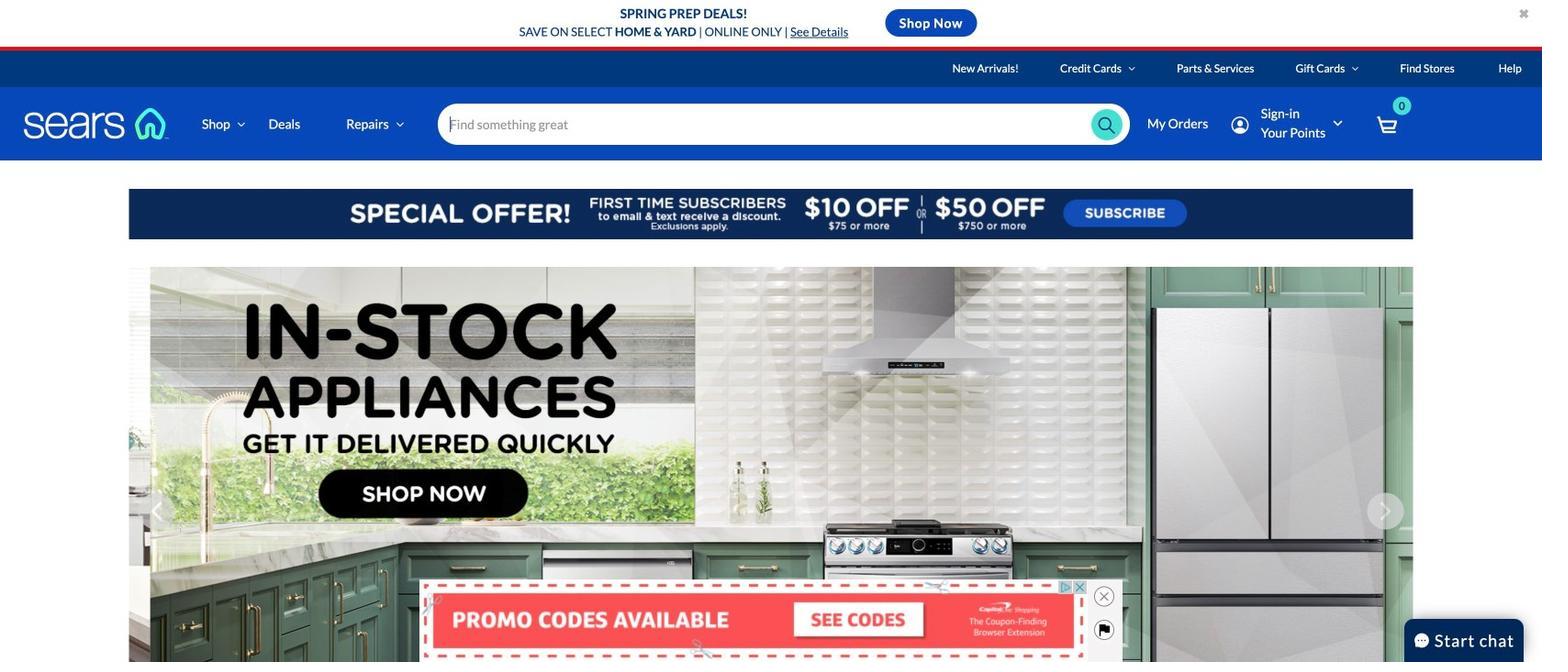 Task type: describe. For each thing, give the bounding box(es) containing it.
settings image
[[1232, 116, 1249, 134]]

1 horizontal spatial angle down image
[[1129, 63, 1136, 74]]

2 horizontal spatial angle down image
[[1352, 63, 1359, 74]]

home image
[[23, 107, 170, 140]]

view cart image
[[1377, 115, 1398, 135]]

angle down image
[[396, 118, 404, 131]]

Search text field
[[438, 104, 1130, 145]]



Task type: locate. For each thing, give the bounding box(es) containing it.
banner
[[0, 51, 1543, 187]]

angle down image
[[1129, 63, 1136, 74], [1352, 63, 1359, 74], [237, 118, 246, 131]]

0 horizontal spatial angle down image
[[237, 118, 246, 131]]

advertisement element
[[420, 580, 1088, 663]]



Task type: vqa. For each thing, say whether or not it's contained in the screenshot.
navigation
no



